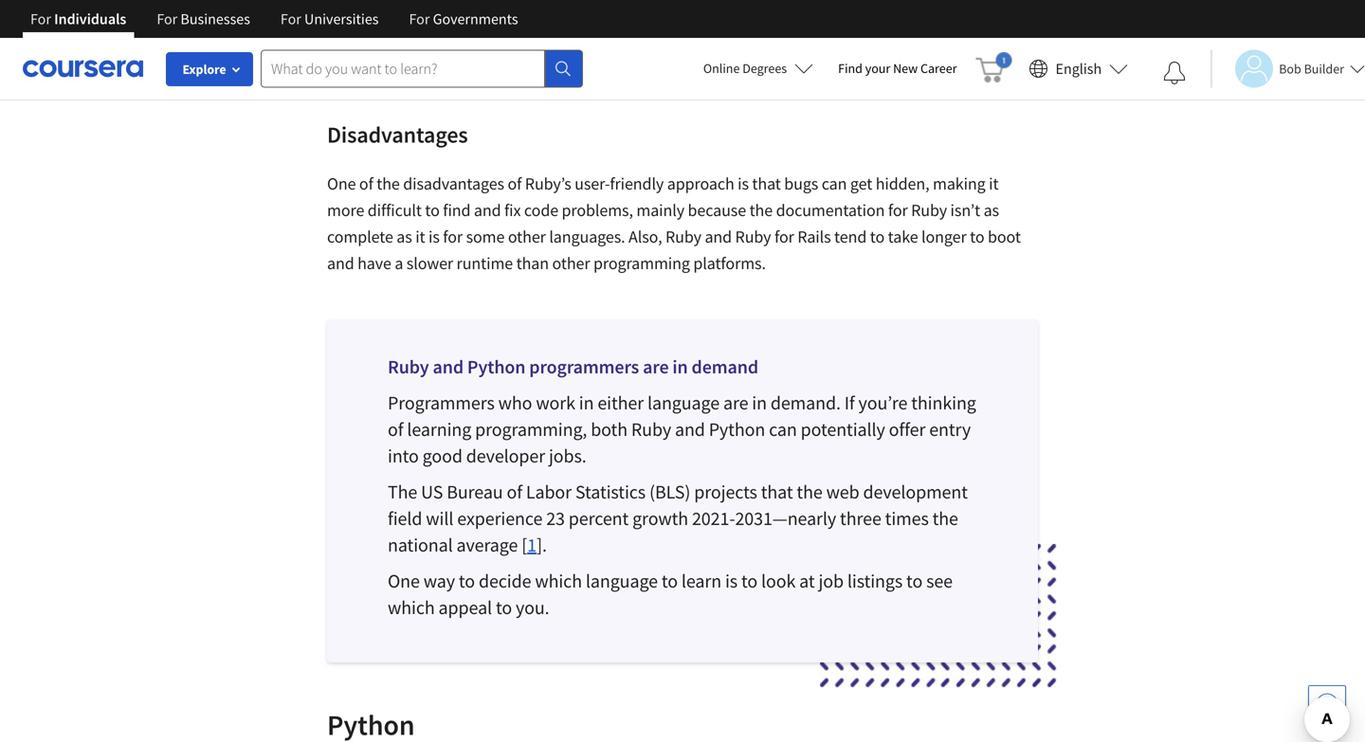 Task type: describe. For each thing, give the bounding box(es) containing it.
either
[[598, 391, 644, 415]]

What do you want to learn? text field
[[261, 50, 545, 88]]

boot
[[988, 226, 1021, 248]]

work
[[536, 391, 576, 415]]

demand
[[692, 355, 759, 379]]

0 horizontal spatial which
[[388, 596, 435, 620]]

developer
[[466, 444, 545, 468]]

because
[[688, 200, 746, 221]]

(bls)
[[650, 480, 691, 504]]

banner navigation
[[15, 0, 534, 38]]

the up difficult
[[377, 173, 400, 194]]

thinking
[[912, 391, 977, 415]]

also,
[[629, 226, 662, 248]]

ruby up platforms.
[[735, 226, 771, 248]]

find
[[443, 200, 471, 221]]

user-
[[575, 173, 610, 194]]

look
[[762, 569, 796, 593]]

governments
[[433, 9, 518, 28]]

for for individuals
[[30, 9, 51, 28]]

ruby's
[[525, 173, 572, 194]]

explore button
[[166, 52, 253, 86]]

both
[[591, 418, 628, 441]]

businesses
[[181, 9, 250, 28]]

you're
[[859, 391, 908, 415]]

bob builder button
[[1211, 50, 1366, 88]]

2031—nearly
[[735, 507, 837, 531]]

language for which
[[586, 569, 658, 593]]

help center image
[[1316, 693, 1339, 716]]

2 horizontal spatial in
[[752, 391, 767, 415]]

for individuals
[[30, 9, 126, 28]]

shopping cart: 1 item image
[[976, 52, 1012, 83]]

one of the disadvantages of ruby's user-friendly approach is that bugs can get hidden, making it more difficult to find and fix code problems, mainly because the documentation for ruby isn't as complete as it is for some other languages. also, ruby and ruby for rails tend to take longer to boot and have a slower runtime than other programming platforms.
[[327, 173, 1021, 274]]

online degrees button
[[688, 47, 829, 89]]

fix
[[505, 200, 521, 221]]

of inside the us bureau of labor statistics (bls) projects that the web development field will experience 23 percent growth 2021-2031—nearly three times the national average [
[[507, 480, 523, 504]]

1 horizontal spatial which
[[535, 569, 582, 593]]

have
[[358, 253, 392, 274]]

1
[[527, 533, 537, 557]]

get
[[851, 173, 873, 194]]

for for businesses
[[157, 9, 178, 28]]

can inside one of the disadvantages of ruby's user-friendly approach is that bugs can get hidden, making it more difficult to find and fix code problems, mainly because the documentation for ruby isn't as complete as it is for some other languages. also, ruby and ruby for rails tend to take longer to boot and have a slower runtime than other programming platforms.
[[822, 173, 847, 194]]

to left take
[[870, 226, 885, 248]]

to left see
[[907, 569, 923, 593]]

making
[[933, 173, 986, 194]]

tend
[[835, 226, 867, 248]]

1 horizontal spatial for
[[775, 226, 794, 248]]

to down decide on the bottom of page
[[496, 596, 512, 620]]

into
[[388, 444, 419, 468]]

friendly
[[610, 173, 664, 194]]

0 horizontal spatial are
[[643, 355, 669, 379]]

see
[[927, 569, 953, 593]]

the right times
[[933, 507, 959, 531]]

1 horizontal spatial as
[[984, 200, 1000, 221]]

to left look
[[742, 569, 758, 593]]

runtime
[[457, 253, 513, 274]]

for governments
[[409, 9, 518, 28]]

average
[[457, 533, 518, 557]]

than
[[516, 253, 549, 274]]

potentially
[[801, 418, 886, 441]]

the
[[388, 480, 417, 504]]

to up appeal
[[459, 569, 475, 593]]

to left "boot"
[[970, 226, 985, 248]]

coursera image
[[23, 53, 143, 84]]

disadvantages
[[327, 120, 473, 149]]

one for disadvantages
[[327, 173, 356, 194]]

1 ].
[[527, 533, 547, 557]]

online degrees
[[704, 60, 787, 77]]

english button
[[1022, 38, 1136, 100]]

disadvantages
[[403, 173, 505, 194]]

one way to decide which language to learn is to look at job listings to see which appeal to you.
[[388, 569, 953, 620]]

at
[[800, 569, 815, 593]]

2021-
[[692, 507, 735, 531]]

0 vertical spatial is
[[738, 173, 749, 194]]

0 horizontal spatial as
[[397, 226, 412, 248]]

national
[[388, 533, 453, 557]]

mainly
[[637, 200, 685, 221]]

approach
[[667, 173, 735, 194]]

documentation
[[776, 200, 885, 221]]

growth
[[633, 507, 689, 531]]

who
[[498, 391, 532, 415]]

for businesses
[[157, 9, 250, 28]]

ruby up programmers at the bottom
[[388, 355, 429, 379]]

for for governments
[[409, 9, 430, 28]]

and left 'fix'
[[474, 200, 501, 221]]

more
[[327, 200, 364, 221]]

if
[[845, 391, 855, 415]]

bob
[[1280, 60, 1302, 77]]

0 horizontal spatial other
[[508, 226, 546, 248]]

one for the us bureau of labor statistics (bls) projects that the web development field will experience 23 percent growth 2021-2031—nearly three times the national average [
[[388, 569, 420, 593]]

universities
[[304, 9, 379, 28]]

rails
[[798, 226, 831, 248]]

career
[[921, 60, 957, 77]]

1 vertical spatial other
[[552, 253, 590, 274]]

us
[[421, 480, 443, 504]]

development
[[863, 480, 968, 504]]

1 vertical spatial is
[[429, 226, 440, 248]]

offer
[[889, 418, 926, 441]]

0 vertical spatial python
[[467, 355, 526, 379]]

0 horizontal spatial for
[[443, 226, 463, 248]]

new
[[893, 60, 918, 77]]

job
[[819, 569, 844, 593]]

code
[[524, 200, 559, 221]]



Task type: vqa. For each thing, say whether or not it's contained in the screenshot.
Suggestion Image
no



Task type: locate. For each thing, give the bounding box(es) containing it.
some
[[466, 226, 505, 248]]

0 vertical spatial language
[[648, 391, 720, 415]]

way
[[424, 569, 455, 593]]

of up 'fix'
[[508, 173, 522, 194]]

you.
[[516, 596, 550, 620]]

are down demand
[[724, 391, 749, 415]]

1 horizontal spatial can
[[822, 173, 847, 194]]

will
[[426, 507, 454, 531]]

bureau
[[447, 480, 503, 504]]

1 horizontal spatial python
[[709, 418, 766, 441]]

ruby and python programmers are in demand
[[388, 355, 759, 379]]

of up the more
[[359, 173, 373, 194]]

ruby inside programmers who work in either language are in demand. if you're thinking of learning programming, both ruby and python can potentially offer entry into good developer jobs.
[[632, 418, 672, 441]]

in left demand.
[[752, 391, 767, 415]]

one left way
[[388, 569, 420, 593]]

that inside one of the disadvantages of ruby's user-friendly approach is that bugs can get hidden, making it more difficult to find and fix code problems, mainly because the documentation for ruby isn't as complete as it is for some other languages. also, ruby and ruby for rails tend to take longer to boot and have a slower runtime than other programming platforms.
[[752, 173, 781, 194]]

0 horizontal spatial python
[[467, 355, 526, 379]]

languages.
[[549, 226, 625, 248]]

for
[[888, 200, 908, 221], [443, 226, 463, 248], [775, 226, 794, 248]]

can down demand.
[[769, 418, 797, 441]]

in left demand
[[673, 355, 688, 379]]

which
[[535, 569, 582, 593], [388, 596, 435, 620]]

is up slower
[[429, 226, 440, 248]]

1 vertical spatial language
[[586, 569, 658, 593]]

one up the more
[[327, 173, 356, 194]]

english
[[1056, 59, 1102, 78]]

difficult
[[368, 200, 422, 221]]

that
[[752, 173, 781, 194], [761, 480, 793, 504]]

find
[[838, 60, 863, 77]]

23
[[546, 507, 565, 531]]

programmers
[[388, 391, 495, 415]]

of
[[359, 173, 373, 194], [508, 173, 522, 194], [388, 418, 404, 441], [507, 480, 523, 504]]

of up into
[[388, 418, 404, 441]]

jobs.
[[549, 444, 587, 468]]

0 horizontal spatial in
[[579, 391, 594, 415]]

as up a
[[397, 226, 412, 248]]

percent
[[569, 507, 629, 531]]

0 vertical spatial it
[[989, 173, 999, 194]]

0 vertical spatial that
[[752, 173, 781, 194]]

and down the complete
[[327, 253, 354, 274]]

experience
[[457, 507, 543, 531]]

can inside programmers who work in either language are in demand. if you're thinking of learning programming, both ruby and python can potentially offer entry into good developer jobs.
[[769, 418, 797, 441]]

1 horizontal spatial it
[[989, 173, 999, 194]]

web
[[827, 480, 860, 504]]

1 horizontal spatial one
[[388, 569, 420, 593]]

other up than
[[508, 226, 546, 248]]

are inside programmers who work in either language are in demand. if you're thinking of learning programming, both ruby and python can potentially offer entry into good developer jobs.
[[724, 391, 749, 415]]

1 vertical spatial that
[[761, 480, 793, 504]]

for left businesses
[[157, 9, 178, 28]]

are up either
[[643, 355, 669, 379]]

three
[[840, 507, 882, 531]]

as right isn't
[[984, 200, 1000, 221]]

is up because at top
[[738, 173, 749, 194]]

for down find
[[443, 226, 463, 248]]

for left the 'rails'
[[775, 226, 794, 248]]

language down the percent
[[586, 569, 658, 593]]

1 vertical spatial which
[[388, 596, 435, 620]]

and up (bls)
[[675, 418, 705, 441]]

is inside one way to decide which language to learn is to look at job listings to see which appeal to you.
[[725, 569, 738, 593]]

and down because at top
[[705, 226, 732, 248]]

one inside one of the disadvantages of ruby's user-friendly approach is that bugs can get hidden, making it more difficult to find and fix code problems, mainly because the documentation for ruby isn't as complete as it is for some other languages. also, ruby and ruby for rails tend to take longer to boot and have a slower runtime than other programming platforms.
[[327, 173, 356, 194]]

for left individuals
[[30, 9, 51, 28]]

language for either
[[648, 391, 720, 415]]

1 vertical spatial python
[[709, 418, 766, 441]]

it up slower
[[416, 226, 425, 248]]

for up what do you want to learn? text field
[[409, 9, 430, 28]]

and up programmers at the bottom
[[433, 355, 464, 379]]

4 for from the left
[[409, 9, 430, 28]]

language inside programmers who work in either language are in demand. if you're thinking of learning programming, both ruby and python can potentially offer entry into good developer jobs.
[[648, 391, 720, 415]]

2 vertical spatial is
[[725, 569, 738, 593]]

ruby
[[911, 200, 947, 221], [666, 226, 702, 248], [735, 226, 771, 248], [388, 355, 429, 379], [632, 418, 672, 441]]

one
[[327, 173, 356, 194], [388, 569, 420, 593]]

3 for from the left
[[281, 9, 301, 28]]

field
[[388, 507, 422, 531]]

as
[[984, 200, 1000, 221], [397, 226, 412, 248]]

].
[[537, 533, 547, 557]]

other
[[508, 226, 546, 248], [552, 253, 590, 274]]

listings
[[848, 569, 903, 593]]

one inside one way to decide which language to learn is to look at job listings to see which appeal to you.
[[388, 569, 420, 593]]

1 vertical spatial as
[[397, 226, 412, 248]]

online
[[704, 60, 740, 77]]

ruby down the mainly
[[666, 226, 702, 248]]

python up projects
[[709, 418, 766, 441]]

take
[[888, 226, 919, 248]]

0 vertical spatial other
[[508, 226, 546, 248]]

to left "learn"
[[662, 569, 678, 593]]

0 vertical spatial as
[[984, 200, 1000, 221]]

a
[[395, 253, 403, 274]]

projects
[[694, 480, 758, 504]]

1 horizontal spatial are
[[724, 391, 749, 415]]

and
[[474, 200, 501, 221], [705, 226, 732, 248], [327, 253, 354, 274], [433, 355, 464, 379], [675, 418, 705, 441]]

ruby down either
[[632, 418, 672, 441]]

that left "bugs"
[[752, 173, 781, 194]]

0 vertical spatial can
[[822, 173, 847, 194]]

is right "learn"
[[725, 569, 738, 593]]

2 horizontal spatial for
[[888, 200, 908, 221]]

1 vertical spatial can
[[769, 418, 797, 441]]

for
[[30, 9, 51, 28], [157, 9, 178, 28], [281, 9, 301, 28], [409, 9, 430, 28]]

for for universities
[[281, 9, 301, 28]]

1 vertical spatial one
[[388, 569, 420, 593]]

0 vertical spatial are
[[643, 355, 669, 379]]

of up "experience"
[[507, 480, 523, 504]]

show notifications image
[[1164, 62, 1187, 84]]

for down hidden,
[[888, 200, 908, 221]]

platforms.
[[694, 253, 766, 274]]

the us bureau of labor statistics (bls) projects that the web development field will experience 23 percent growth 2021-2031—nearly three times the national average [
[[388, 480, 968, 557]]

1 horizontal spatial other
[[552, 253, 590, 274]]

entry
[[930, 418, 971, 441]]

1 vertical spatial it
[[416, 226, 425, 248]]

bugs
[[785, 173, 819, 194]]

longer
[[922, 226, 967, 248]]

0 vertical spatial which
[[535, 569, 582, 593]]

appeal
[[439, 596, 492, 620]]

find your new career link
[[829, 57, 967, 81]]

of inside programmers who work in either language are in demand. if you're thinking of learning programming, both ruby and python can potentially offer entry into good developer jobs.
[[388, 418, 404, 441]]

that inside the us bureau of labor statistics (bls) projects that the web development field will experience 23 percent growth 2021-2031—nearly three times the national average [
[[761, 480, 793, 504]]

individuals
[[54, 9, 126, 28]]

0 vertical spatial one
[[327, 173, 356, 194]]

the right because at top
[[750, 200, 773, 221]]

1 link
[[527, 533, 537, 557]]

0 horizontal spatial can
[[769, 418, 797, 441]]

0 horizontal spatial it
[[416, 226, 425, 248]]

in
[[673, 355, 688, 379], [579, 391, 594, 415], [752, 391, 767, 415]]

which down way
[[388, 596, 435, 620]]

1 for from the left
[[30, 9, 51, 28]]

slower
[[407, 253, 453, 274]]

it right making
[[989, 173, 999, 194]]

[
[[522, 533, 527, 557]]

1 vertical spatial are
[[724, 391, 749, 415]]

for left universities
[[281, 9, 301, 28]]

in right work
[[579, 391, 594, 415]]

ruby up longer
[[911, 200, 947, 221]]

language down demand
[[648, 391, 720, 415]]

programmers
[[529, 355, 639, 379]]

complete
[[327, 226, 393, 248]]

and inside programmers who work in either language are in demand. if you're thinking of learning programming, both ruby and python can potentially offer entry into good developer jobs.
[[675, 418, 705, 441]]

language inside one way to decide which language to learn is to look at job listings to see which appeal to you.
[[586, 569, 658, 593]]

0 horizontal spatial one
[[327, 173, 356, 194]]

degrees
[[743, 60, 787, 77]]

hidden,
[[876, 173, 930, 194]]

which up 'you.'
[[535, 569, 582, 593]]

bob builder
[[1280, 60, 1345, 77]]

times
[[885, 507, 929, 531]]

to left find
[[425, 200, 440, 221]]

programmers who work in either language are in demand. if you're thinking of learning programming, both ruby and python can potentially offer entry into good developer jobs.
[[388, 391, 977, 468]]

language
[[648, 391, 720, 415], [586, 569, 658, 593]]

1 horizontal spatial in
[[673, 355, 688, 379]]

isn't
[[951, 200, 981, 221]]

your
[[866, 60, 891, 77]]

other down languages.
[[552, 253, 590, 274]]

find your new career
[[838, 60, 957, 77]]

can up documentation on the top right
[[822, 173, 847, 194]]

None search field
[[261, 50, 583, 88]]

learn
[[682, 569, 722, 593]]

programming
[[594, 253, 690, 274]]

2 for from the left
[[157, 9, 178, 28]]

labor
[[526, 480, 572, 504]]

that up 2031—nearly
[[761, 480, 793, 504]]

python inside programmers who work in either language are in demand. if you're thinking of learning programming, both ruby and python can potentially offer entry into good developer jobs.
[[709, 418, 766, 441]]

decide
[[479, 569, 531, 593]]

python up who
[[467, 355, 526, 379]]

the left the web
[[797, 480, 823, 504]]

programming,
[[475, 418, 587, 441]]

can
[[822, 173, 847, 194], [769, 418, 797, 441]]

problems,
[[562, 200, 633, 221]]

for universities
[[281, 9, 379, 28]]

good
[[423, 444, 463, 468]]



